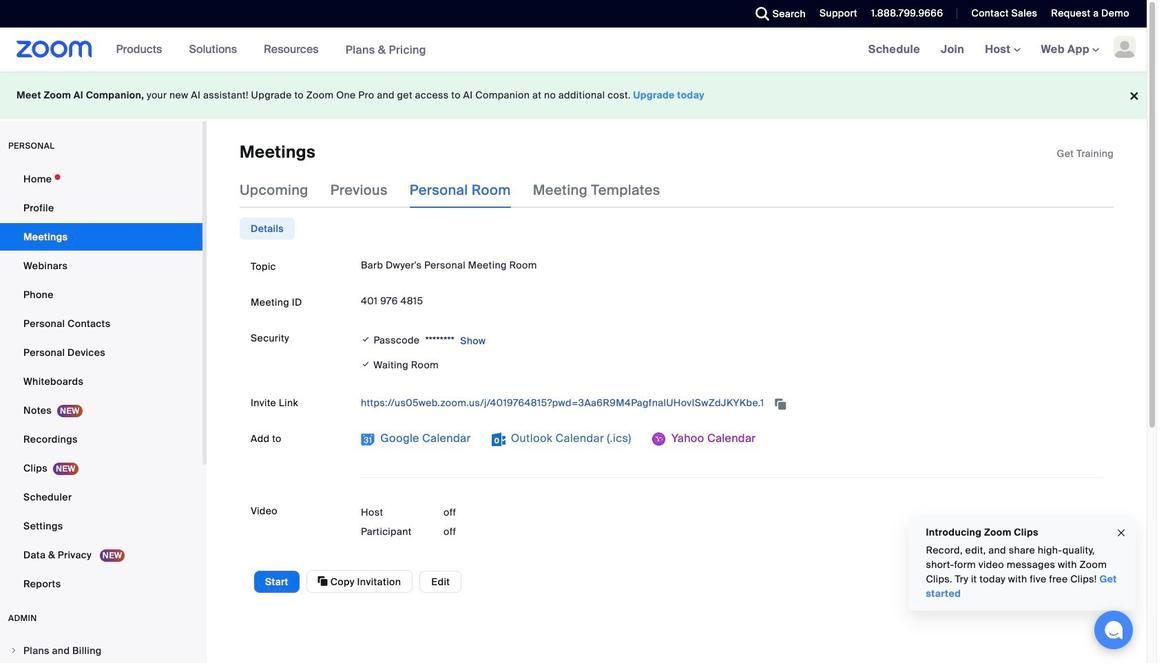 Task type: vqa. For each thing, say whether or not it's contained in the screenshot.
Add to Outlook Calendar (.ics) ICON
yes



Task type: locate. For each thing, give the bounding box(es) containing it.
tab list
[[240, 218, 295, 240]]

1 vertical spatial application
[[361, 392, 1103, 414]]

application
[[1057, 147, 1114, 161], [361, 392, 1103, 414]]

banner
[[0, 28, 1147, 72]]

1 vertical spatial checked image
[[361, 358, 371, 372]]

checked image
[[361, 333, 371, 347], [361, 358, 371, 372]]

menu item
[[0, 638, 203, 664]]

product information navigation
[[106, 28, 437, 72]]

2 checked image from the top
[[361, 358, 371, 372]]

footer
[[0, 72, 1147, 119]]

tab
[[240, 218, 295, 240]]

0 vertical spatial checked image
[[361, 333, 371, 347]]



Task type: describe. For each thing, give the bounding box(es) containing it.
add to outlook calendar (.ics) image
[[492, 433, 505, 447]]

meetings navigation
[[858, 28, 1147, 72]]

close image
[[1116, 525, 1127, 541]]

tabs of meeting tab list
[[240, 173, 683, 208]]

personal menu menu
[[0, 165, 203, 599]]

1 checked image from the top
[[361, 333, 371, 347]]

add to yahoo calendar image
[[652, 433, 666, 447]]

profile picture image
[[1114, 36, 1136, 58]]

zoom logo image
[[17, 41, 92, 58]]

0 vertical spatial application
[[1057, 147, 1114, 161]]

open chat image
[[1105, 621, 1124, 640]]

add to google calendar image
[[361, 433, 375, 447]]

right image
[[10, 647, 18, 655]]

copy image
[[318, 576, 328, 588]]



